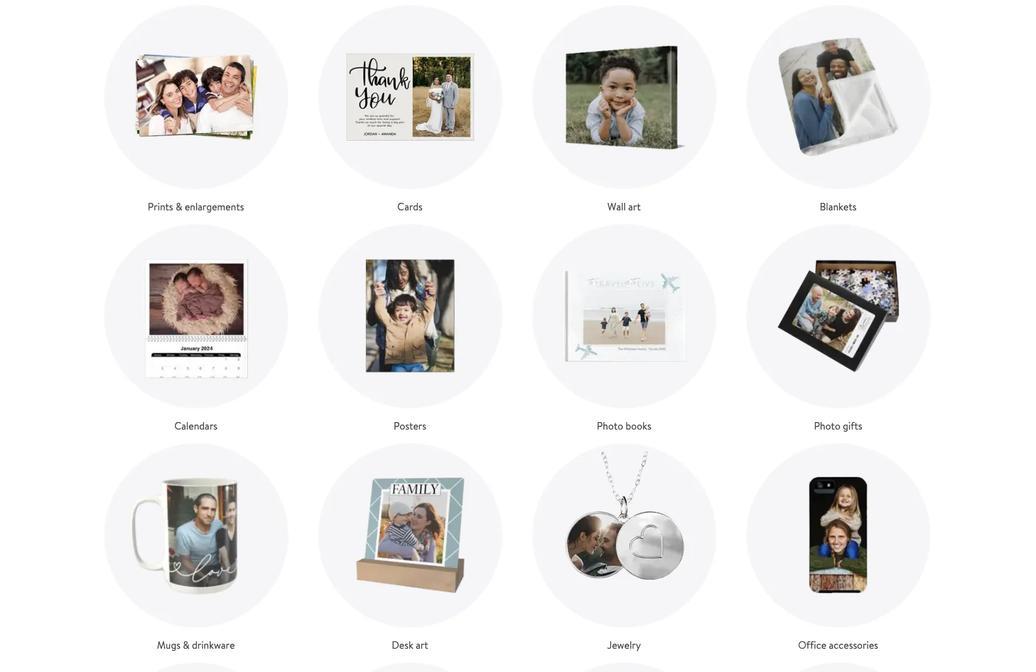 Task type: locate. For each thing, give the bounding box(es) containing it.
art
[[629, 200, 641, 214], [416, 638, 428, 652]]

1 vertical spatial &
[[183, 638, 190, 652]]

photo gifts image
[[747, 224, 931, 408]]

desk art
[[392, 638, 428, 652]]

photo gifts
[[814, 419, 863, 433]]

art right wall
[[629, 200, 641, 214]]

photo inside photo books link
[[597, 419, 624, 433]]

mugs & drinkware
[[157, 638, 235, 652]]

blankets image
[[747, 5, 931, 189]]

0 vertical spatial &
[[176, 200, 182, 214]]

photo books link
[[532, 224, 716, 433]]

photo left 'gifts'
[[814, 419, 841, 433]]

& for prints
[[176, 200, 182, 214]]

photo inside photo gifts link
[[814, 419, 841, 433]]

office accessories link
[[747, 443, 931, 653]]

0 horizontal spatial photo
[[597, 419, 624, 433]]

posters
[[394, 419, 427, 433]]

mugs
[[157, 638, 181, 652]]

& right prints
[[176, 200, 182, 214]]

2 photo from the left
[[814, 419, 841, 433]]

books
[[626, 419, 652, 433]]

photo for photo gifts
[[814, 419, 841, 433]]

1 photo from the left
[[597, 419, 624, 433]]

blankets
[[820, 200, 857, 214]]

jewelry link
[[532, 443, 716, 653]]

art for wall art
[[629, 200, 641, 214]]

office
[[798, 638, 827, 652]]

prints & enlargements
[[148, 200, 244, 214]]

desk
[[392, 638, 414, 652]]

0 vertical spatial art
[[629, 200, 641, 214]]

&
[[176, 200, 182, 214], [183, 638, 190, 652]]

stationery image
[[104, 663, 288, 672]]

art right desk
[[416, 638, 428, 652]]

photo gifts link
[[747, 224, 931, 433]]

1 vertical spatial art
[[416, 638, 428, 652]]

& right mugs
[[183, 638, 190, 652]]

1 horizontal spatial art
[[629, 200, 641, 214]]

wall art image
[[532, 5, 716, 189]]

photo left books
[[597, 419, 624, 433]]

posters link
[[318, 224, 502, 433]]

prints
[[148, 200, 173, 214]]

1 horizontal spatial photo
[[814, 419, 841, 433]]

1 horizontal spatial &
[[183, 638, 190, 652]]

prints & enlargements link
[[104, 5, 288, 214]]

office accessories image
[[747, 443, 931, 627]]

blankets link
[[747, 5, 931, 214]]

gifts
[[843, 419, 863, 433]]

jewelry
[[608, 638, 641, 652]]

enlargements
[[185, 200, 244, 214]]

photo
[[597, 419, 624, 433], [814, 419, 841, 433]]

0 horizontal spatial &
[[176, 200, 182, 214]]

desk art image
[[318, 443, 502, 627]]

0 horizontal spatial art
[[416, 638, 428, 652]]



Task type: describe. For each thing, give the bounding box(es) containing it.
wall
[[608, 200, 626, 214]]

cards link
[[318, 5, 502, 214]]

calendars link
[[104, 224, 288, 433]]

desk art link
[[318, 443, 502, 653]]

wall art
[[608, 200, 641, 214]]

jewelry image
[[532, 443, 716, 627]]

photo for photo books
[[597, 419, 624, 433]]

drinkware
[[192, 638, 235, 652]]

calendars
[[174, 419, 218, 433]]

calendars image
[[104, 224, 288, 408]]

office accessories
[[798, 638, 879, 652]]

art for desk art
[[416, 638, 428, 652]]

cards image
[[318, 5, 502, 189]]

mugs & drinkware link
[[104, 443, 288, 653]]

wall art link
[[532, 5, 716, 214]]

home movie and photo transfers image
[[747, 663, 931, 672]]

accessories
[[829, 638, 879, 652]]

photo books
[[597, 419, 652, 433]]

& for mugs
[[183, 638, 190, 652]]

cards
[[398, 200, 423, 214]]

posters image
[[318, 224, 502, 408]]

bed and bath image
[[318, 663, 502, 672]]

photo books image
[[532, 224, 716, 408]]

mugs and drinkware image
[[104, 443, 288, 627]]

prints & enlargements image
[[104, 5, 288, 189]]



Task type: vqa. For each thing, say whether or not it's contained in the screenshot.
Photo gifts
yes



